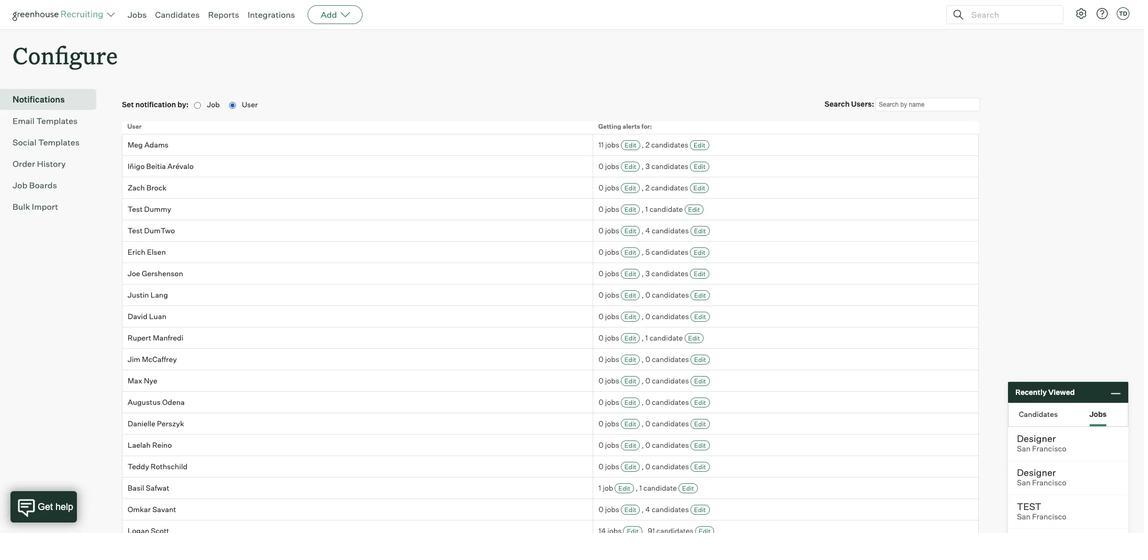 Task type: vqa. For each thing, say whether or not it's contained in the screenshot.
to
no



Task type: describe. For each thing, give the bounding box(es) containing it.
1 designer san francisco from the top
[[1017, 433, 1067, 454]]

0 vertical spatial user
[[242, 100, 258, 109]]

Job radio
[[194, 102, 201, 109]]

test dummy
[[128, 205, 171, 214]]

justin
[[128, 291, 149, 300]]

candidates link
[[155, 9, 200, 20]]

td button
[[1117, 7, 1130, 20]]

candidates for iñigo beitia arévalo
[[652, 162, 689, 171]]

lang
[[151, 291, 168, 300]]

0 jobs edit ,             2 candidates edit
[[599, 183, 705, 192]]

brock
[[147, 183, 167, 192]]

email templates link
[[13, 115, 92, 127]]

jobs for rupert manfredi
[[605, 333, 619, 342]]

Search text field
[[969, 7, 1054, 22]]

max
[[128, 376, 142, 385]]

, for augustus odena
[[642, 398, 644, 407]]

0 jobs edit ,             0 candidates edit for jim mccaffrey
[[599, 355, 706, 364]]

rupert
[[128, 334, 151, 342]]

danielle perszyk
[[128, 419, 184, 428]]

0 jobs edit ,             0 candidates edit for laelah reino
[[599, 441, 706, 450]]

2 san from the top
[[1017, 478, 1031, 488]]

meg
[[128, 140, 143, 149]]

0 horizontal spatial user
[[127, 122, 142, 130]]

david
[[128, 312, 148, 321]]

5
[[646, 248, 650, 256]]

rothschild
[[151, 462, 188, 471]]

order
[[13, 159, 35, 169]]

jobs for david luan
[[605, 312, 619, 321]]

11 jobs edit ,             2 candidates edit
[[599, 140, 706, 149]]

rupert manfredi
[[128, 334, 183, 342]]

, for rupert manfredi
[[642, 333, 644, 342]]

jobs for max nye
[[605, 376, 619, 385]]

omkar savant
[[128, 505, 176, 514]]

add
[[321, 9, 337, 20]]

, for zach brock
[[642, 183, 644, 192]]

by:
[[178, 100, 189, 109]]

, for iñigo beitia arévalo
[[642, 162, 644, 171]]

david luan
[[128, 312, 166, 321]]

, for test dumtwo
[[642, 226, 644, 235]]

zach
[[128, 183, 145, 192]]

set
[[122, 100, 134, 109]]

alerts
[[623, 122, 640, 130]]

Search by name text field
[[876, 98, 981, 112]]

candidates for erich elsen
[[652, 248, 689, 256]]

0 jobs edit ,             1 candidate edit for test dummy
[[599, 205, 700, 214]]

candidates inside tab list
[[1019, 409, 1058, 418]]

arévalo
[[167, 162, 194, 171]]

4 for test dumtwo
[[646, 226, 650, 235]]

notifications
[[13, 94, 65, 105]]

viewed
[[1049, 388, 1075, 397]]

bulk
[[13, 202, 30, 212]]

beitia
[[146, 162, 166, 171]]

candidates for danielle perszyk
[[652, 419, 689, 428]]

basil
[[128, 484, 144, 493]]

perszyk
[[157, 419, 184, 428]]

laelah
[[128, 441, 151, 450]]

bulk import
[[13, 202, 58, 212]]

, for max nye
[[642, 376, 644, 385]]

test for test dummy
[[128, 205, 143, 214]]

getting alerts for:
[[599, 122, 652, 130]]

mccaffrey
[[142, 355, 177, 364]]

candidates for laelah reino
[[652, 441, 689, 450]]

job boards link
[[13, 179, 92, 192]]

erich elsen
[[128, 248, 166, 257]]

bulk import link
[[13, 201, 92, 213]]

1 designer from the top
[[1017, 433, 1056, 444]]

elsen
[[147, 248, 166, 257]]

0 jobs edit ,             5 candidates edit
[[599, 248, 706, 256]]

reports
[[208, 9, 239, 20]]

candidates for zach brock
[[651, 183, 688, 192]]

joe
[[128, 269, 140, 278]]

, for danielle perszyk
[[642, 419, 644, 428]]

3 for joe gershenson
[[646, 269, 650, 278]]

danielle
[[128, 419, 155, 428]]

order history link
[[13, 158, 92, 170]]

gershenson
[[142, 269, 183, 278]]

reino
[[152, 441, 172, 450]]

, for joe gershenson
[[642, 269, 644, 278]]

2 for 0 jobs
[[646, 183, 650, 192]]

candidates for jim mccaffrey
[[652, 355, 689, 364]]

social templates
[[13, 137, 80, 148]]

jobs for iñigo beitia arévalo
[[605, 162, 619, 171]]

luan
[[149, 312, 166, 321]]

11
[[599, 140, 604, 149]]

email
[[13, 116, 35, 126]]

candidate for safwat
[[644, 484, 677, 492]]

savant
[[152, 505, 176, 514]]

greenhouse recruiting image
[[13, 8, 107, 21]]

jobs for erich elsen
[[605, 248, 619, 256]]

jobs for meg adams
[[605, 140, 620, 149]]

jobs for teddy rothschild
[[605, 462, 619, 471]]

candidates for augustus odena
[[652, 398, 689, 407]]

integrations link
[[248, 9, 295, 20]]

td
[[1119, 10, 1128, 17]]

search users:
[[825, 100, 876, 108]]

test for test dumtwo
[[128, 226, 143, 235]]

, for test dummy
[[642, 205, 644, 214]]

2 francisco from the top
[[1032, 478, 1067, 488]]

job for job boards
[[13, 180, 27, 191]]

test
[[1017, 501, 1042, 512]]

tab list containing candidates
[[1009, 403, 1128, 426]]

jobs for test dumtwo
[[605, 226, 619, 235]]

0 jobs edit ,             0 candidates edit for danielle perszyk
[[599, 419, 706, 428]]

erich
[[128, 248, 145, 257]]

reports link
[[208, 9, 239, 20]]

import
[[32, 202, 58, 212]]

job for job
[[207, 100, 221, 109]]

notifications link
[[13, 93, 92, 106]]

meg adams
[[128, 140, 169, 149]]

jobs for augustus odena
[[605, 398, 619, 407]]

0 horizontal spatial jobs
[[128, 9, 147, 20]]

jim mccaffrey
[[128, 355, 177, 364]]

1 for rupert manfredi
[[646, 333, 648, 342]]

candidates for joe gershenson
[[652, 269, 689, 278]]

, for justin lang
[[642, 291, 644, 299]]

test dumtwo
[[128, 226, 175, 235]]

recently
[[1016, 388, 1047, 397]]

1 san from the top
[[1017, 444, 1031, 454]]

jobs for justin lang
[[605, 291, 619, 299]]

configure image
[[1075, 7, 1088, 20]]

joe gershenson
[[128, 269, 183, 278]]

, for jim mccaffrey
[[642, 355, 644, 364]]



Task type: locate. For each thing, give the bounding box(es) containing it.
1 vertical spatial candidate
[[650, 333, 683, 342]]

User radio
[[229, 102, 236, 109]]

job
[[603, 484, 613, 492]]

2 test from the top
[[128, 226, 143, 235]]

job
[[207, 100, 221, 109], [13, 180, 27, 191]]

jobs
[[605, 140, 620, 149], [605, 162, 619, 171], [605, 183, 619, 192], [605, 205, 619, 214], [605, 226, 619, 235], [605, 248, 619, 256], [605, 269, 619, 278], [605, 291, 619, 299], [605, 312, 619, 321], [605, 333, 619, 342], [605, 355, 619, 364], [605, 376, 619, 385], [605, 398, 619, 407], [605, 419, 619, 428], [605, 441, 619, 450], [605, 462, 619, 471], [605, 505, 619, 514]]

omkar
[[128, 505, 151, 514]]

3 for iñigo beitia arévalo
[[646, 162, 650, 171]]

1 4 from the top
[[646, 226, 650, 235]]

2 0 jobs edit ,             0 candidates edit from the top
[[599, 312, 706, 321]]

0 jobs edit ,             1 candidate edit for rupert manfredi
[[599, 333, 700, 342]]

0 jobs edit ,             3 candidates edit for iñigo beitia arévalo
[[599, 162, 706, 171]]

6 jobs from the top
[[605, 248, 619, 256]]

1 vertical spatial job
[[13, 180, 27, 191]]

1 horizontal spatial job
[[207, 100, 221, 109]]

4 for omkar savant
[[646, 505, 650, 514]]

, for meg adams
[[642, 140, 644, 149]]

0 vertical spatial test
[[128, 205, 143, 214]]

0 vertical spatial job
[[207, 100, 221, 109]]

0 jobs edit ,             4 candidates edit up 0 jobs edit ,             5 candidates edit
[[599, 226, 706, 235]]

1 vertical spatial jobs
[[1090, 409, 1107, 418]]

dumtwo
[[144, 226, 175, 235]]

3
[[646, 162, 650, 171], [646, 269, 650, 278]]

0 horizontal spatial candidates
[[155, 9, 200, 20]]

templates up order history link
[[38, 137, 80, 148]]

1 vertical spatial templates
[[38, 137, 80, 148]]

0 vertical spatial 3
[[646, 162, 650, 171]]

odena
[[162, 398, 185, 407]]

candidates for teddy rothschild
[[652, 462, 689, 471]]

jobs
[[128, 9, 147, 20], [1090, 409, 1107, 418]]

0
[[599, 162, 604, 171], [599, 183, 604, 192], [599, 205, 604, 214], [599, 226, 604, 235], [599, 248, 604, 256], [599, 269, 604, 278], [599, 291, 604, 299], [646, 291, 650, 299], [599, 312, 604, 321], [646, 312, 650, 321], [599, 333, 604, 342], [599, 355, 604, 364], [646, 355, 650, 364], [599, 376, 604, 385], [646, 376, 650, 385], [599, 398, 604, 407], [646, 398, 650, 407], [599, 419, 604, 428], [646, 419, 650, 428], [599, 441, 604, 450], [646, 441, 650, 450], [599, 462, 604, 471], [646, 462, 650, 471], [599, 505, 604, 514]]

16 jobs from the top
[[605, 462, 619, 471]]

1 horizontal spatial jobs
[[1090, 409, 1107, 418]]

designer up test
[[1017, 467, 1056, 478]]

candidates for omkar savant
[[652, 505, 689, 514]]

10 jobs from the top
[[605, 333, 619, 342]]

1 0 jobs edit ,             3 candidates edit from the top
[[599, 162, 706, 171]]

integrations
[[248, 9, 295, 20]]

4 down 1 job edit ,             1 candidate edit
[[646, 505, 650, 514]]

dummy
[[144, 205, 171, 214]]

12 jobs from the top
[[605, 376, 619, 385]]

job up bulk
[[13, 180, 27, 191]]

jim
[[128, 355, 140, 364]]

0 vertical spatial candidates
[[155, 9, 200, 20]]

candidate for dummy
[[650, 205, 683, 214]]

candidate for manfredi
[[650, 333, 683, 342]]

1 horizontal spatial user
[[242, 100, 258, 109]]

candidates for justin lang
[[652, 291, 689, 299]]

search
[[825, 100, 850, 108]]

notification
[[135, 100, 176, 109]]

san inside test san francisco
[[1017, 512, 1031, 522]]

0 jobs edit ,             4 candidates edit for test dumtwo
[[599, 226, 706, 235]]

test san francisco
[[1017, 501, 1067, 522]]

1
[[646, 205, 648, 214], [646, 333, 648, 342], [599, 484, 601, 492], [640, 484, 642, 492]]

4 0 jobs edit ,             0 candidates edit from the top
[[599, 376, 706, 385]]

user up meg
[[127, 122, 142, 130]]

1 horizontal spatial candidates
[[1019, 409, 1058, 418]]

1 vertical spatial 0 jobs edit ,             1 candidate edit
[[599, 333, 700, 342]]

0 vertical spatial designer san francisco
[[1017, 433, 1067, 454]]

2 jobs from the top
[[605, 162, 619, 171]]

1 test from the top
[[128, 205, 143, 214]]

,
[[642, 140, 644, 149], [642, 162, 644, 171], [642, 183, 644, 192], [642, 205, 644, 214], [642, 226, 644, 235], [642, 248, 644, 256], [642, 269, 644, 278], [642, 291, 644, 299], [642, 312, 644, 321], [642, 333, 644, 342], [642, 355, 644, 364], [642, 376, 644, 385], [642, 398, 644, 407], [642, 419, 644, 428], [642, 441, 644, 450], [642, 462, 644, 471], [636, 484, 638, 492], [642, 505, 644, 514]]

0 jobs edit ,             0 candidates edit for max nye
[[599, 376, 706, 385]]

3 0 jobs edit ,             0 candidates edit from the top
[[599, 355, 706, 364]]

8 jobs from the top
[[605, 291, 619, 299]]

0 jobs edit ,             4 candidates edit for omkar savant
[[599, 505, 706, 514]]

francisco
[[1032, 444, 1067, 454], [1032, 478, 1067, 488], [1032, 512, 1067, 522]]

teddy rothschild
[[128, 462, 188, 471]]

2 4 from the top
[[646, 505, 650, 514]]

templates for email templates
[[36, 116, 78, 126]]

jobs for test dummy
[[605, 205, 619, 214]]

0 horizontal spatial job
[[13, 180, 27, 191]]

1 vertical spatial user
[[127, 122, 142, 130]]

jobs for jim mccaffrey
[[605, 355, 619, 364]]

candidates for david luan
[[652, 312, 689, 321]]

candidate
[[650, 205, 683, 214], [650, 333, 683, 342], [644, 484, 677, 492]]

social templates link
[[13, 136, 92, 149]]

order history
[[13, 159, 66, 169]]

1 vertical spatial 2
[[646, 183, 650, 192]]

job boards
[[13, 180, 57, 191]]

adams
[[144, 140, 169, 149]]

jobs for laelah reino
[[605, 441, 619, 450]]

candidates for test dumtwo
[[652, 226, 689, 235]]

2 0 jobs edit ,             1 candidate edit from the top
[[599, 333, 700, 342]]

1 0 jobs edit ,             4 candidates edit from the top
[[599, 226, 706, 235]]

0 vertical spatial candidate
[[650, 205, 683, 214]]

, for teddy rothschild
[[642, 462, 644, 471]]

2 vertical spatial san
[[1017, 512, 1031, 522]]

history
[[37, 159, 66, 169]]

, for basil safwat
[[636, 484, 638, 492]]

2 down 11 jobs edit ,             2 candidates edit
[[646, 183, 650, 192]]

5 jobs from the top
[[605, 226, 619, 235]]

11 jobs from the top
[[605, 355, 619, 364]]

2 0 jobs edit ,             4 candidates edit from the top
[[599, 505, 706, 514]]

templates
[[36, 116, 78, 126], [38, 137, 80, 148]]

1 vertical spatial candidates
[[1019, 409, 1058, 418]]

0 vertical spatial jobs
[[128, 9, 147, 20]]

templates for social templates
[[38, 137, 80, 148]]

social
[[13, 137, 36, 148]]

job right job option
[[207, 100, 221, 109]]

1 vertical spatial 3
[[646, 269, 650, 278]]

basil safwat
[[128, 484, 169, 493]]

2 0 jobs edit ,             3 candidates edit from the top
[[599, 269, 706, 278]]

2 3 from the top
[[646, 269, 650, 278]]

jobs for zach brock
[[605, 183, 619, 192]]

0 vertical spatial san
[[1017, 444, 1031, 454]]

2 vertical spatial francisco
[[1032, 512, 1067, 522]]

8 0 jobs edit ,             0 candidates edit from the top
[[599, 462, 706, 471]]

users:
[[851, 100, 874, 108]]

7 jobs from the top
[[605, 269, 619, 278]]

0 vertical spatial francisco
[[1032, 444, 1067, 454]]

1 3 from the top
[[646, 162, 650, 171]]

0 jobs edit ,             0 candidates edit for david luan
[[599, 312, 706, 321]]

2 for 11 jobs
[[646, 140, 650, 149]]

jobs inside tab list
[[1090, 409, 1107, 418]]

edit link
[[621, 140, 640, 150], [690, 140, 709, 150], [621, 162, 640, 172], [690, 162, 709, 172], [621, 183, 640, 193], [690, 183, 709, 193], [621, 205, 640, 215], [685, 205, 704, 215], [621, 226, 640, 236], [691, 226, 710, 236], [621, 248, 640, 258], [690, 248, 709, 258], [621, 269, 640, 279], [690, 269, 709, 279], [621, 291, 640, 300], [691, 291, 710, 300], [621, 312, 640, 322], [691, 312, 710, 322], [621, 333, 640, 343], [685, 333, 704, 343], [621, 355, 640, 365], [691, 355, 710, 365], [621, 376, 640, 386], [691, 376, 710, 386], [621, 398, 640, 408], [691, 398, 710, 408], [621, 419, 640, 429], [691, 419, 710, 429], [621, 441, 640, 451], [691, 441, 710, 451], [621, 462, 640, 472], [691, 462, 710, 472], [615, 484, 634, 494], [679, 484, 698, 494], [621, 505, 640, 515], [691, 505, 710, 515]]

iñigo beitia arévalo
[[128, 162, 194, 171]]

0 jobs edit ,             4 candidates edit down 1 job edit ,             1 candidate edit
[[599, 505, 706, 514]]

0 jobs edit ,             0 candidates edit for augustus odena
[[599, 398, 706, 407]]

4 up 5
[[646, 226, 650, 235]]

recently viewed
[[1016, 388, 1075, 397]]

1 vertical spatial francisco
[[1032, 478, 1067, 488]]

designer down recently
[[1017, 433, 1056, 444]]

1 job edit ,             1 candidate edit
[[599, 484, 694, 492]]

san
[[1017, 444, 1031, 454], [1017, 478, 1031, 488], [1017, 512, 1031, 522]]

2
[[646, 140, 650, 149], [646, 183, 650, 192]]

0 jobs edit ,             0 candidates edit
[[599, 291, 706, 299], [599, 312, 706, 321], [599, 355, 706, 364], [599, 376, 706, 385], [599, 398, 706, 407], [599, 419, 706, 428], [599, 441, 706, 450], [599, 462, 706, 471]]

2 designer san francisco from the top
[[1017, 467, 1067, 488]]

set notification by:
[[122, 100, 190, 109]]

justin lang
[[128, 291, 168, 300]]

3 francisco from the top
[[1032, 512, 1067, 522]]

add button
[[308, 5, 363, 24]]

1 0 jobs edit ,             1 candidate edit from the top
[[599, 205, 700, 214]]

3 down 5
[[646, 269, 650, 278]]

0 vertical spatial designer
[[1017, 433, 1056, 444]]

7 0 jobs edit ,             0 candidates edit from the top
[[599, 441, 706, 450]]

, for erich elsen
[[642, 248, 644, 256]]

candidates down recently viewed at the bottom right of the page
[[1019, 409, 1058, 418]]

1 vertical spatial test
[[128, 226, 143, 235]]

2 down for:
[[646, 140, 650, 149]]

jobs for omkar savant
[[605, 505, 619, 514]]

4 jobs from the top
[[605, 205, 619, 214]]

13 jobs from the top
[[605, 398, 619, 407]]

0 jobs edit ,             3 candidates edit
[[599, 162, 706, 171], [599, 269, 706, 278]]

, for david luan
[[642, 312, 644, 321]]

14 jobs from the top
[[605, 419, 619, 428]]

teddy
[[128, 462, 149, 471]]

, for laelah reino
[[642, 441, 644, 450]]

1 vertical spatial 0 jobs edit ,             3 candidates edit
[[599, 269, 706, 278]]

0 jobs edit ,             0 candidates edit for justin lang
[[599, 291, 706, 299]]

9 jobs from the top
[[605, 312, 619, 321]]

augustus
[[128, 398, 161, 407]]

0 jobs edit ,             3 candidates edit down 0 jobs edit ,             5 candidates edit
[[599, 269, 706, 278]]

augustus odena
[[128, 398, 185, 407]]

td button
[[1115, 5, 1132, 22]]

boards
[[29, 180, 57, 191]]

jobs for danielle perszyk
[[605, 419, 619, 428]]

0 jobs edit ,             1 candidate edit
[[599, 205, 700, 214], [599, 333, 700, 342]]

candidates for max nye
[[652, 376, 689, 385]]

2 vertical spatial candidate
[[644, 484, 677, 492]]

0 jobs edit ,             3 candidates edit for joe gershenson
[[599, 269, 706, 278]]

0 vertical spatial 4
[[646, 226, 650, 235]]

getting
[[599, 122, 621, 130]]

designer san francisco up test
[[1017, 467, 1067, 488]]

1 francisco from the top
[[1032, 444, 1067, 454]]

15 jobs from the top
[[605, 441, 619, 450]]

1 vertical spatial designer san francisco
[[1017, 467, 1067, 488]]

0 vertical spatial 0 jobs edit ,             3 candidates edit
[[599, 162, 706, 171]]

user
[[242, 100, 258, 109], [127, 122, 142, 130]]

test down zach
[[128, 205, 143, 214]]

17 jobs from the top
[[605, 505, 619, 514]]

2 designer from the top
[[1017, 467, 1056, 478]]

test
[[128, 205, 143, 214], [128, 226, 143, 235]]

francisco inside test san francisco
[[1032, 512, 1067, 522]]

zach brock
[[128, 183, 167, 192]]

1 vertical spatial 4
[[646, 505, 650, 514]]

, for omkar savant
[[642, 505, 644, 514]]

jobs link
[[128, 9, 147, 20]]

0 jobs edit ,             0 candidates edit for teddy rothschild
[[599, 462, 706, 471]]

manfredi
[[153, 334, 183, 342]]

for:
[[642, 122, 652, 130]]

designer san francisco down recently viewed at the bottom right of the page
[[1017, 433, 1067, 454]]

test up erich
[[128, 226, 143, 235]]

candidates right jobs link
[[155, 9, 200, 20]]

templates down notifications link
[[36, 116, 78, 126]]

5 0 jobs edit ,             0 candidates edit from the top
[[599, 398, 706, 407]]

3 jobs from the top
[[605, 183, 619, 192]]

candidates for meg adams
[[651, 140, 688, 149]]

3 san from the top
[[1017, 512, 1031, 522]]

1 for basil safwat
[[640, 484, 642, 492]]

0 vertical spatial 2
[[646, 140, 650, 149]]

1 vertical spatial designer
[[1017, 467, 1056, 478]]

laelah reino
[[128, 441, 172, 450]]

1 jobs from the top
[[605, 140, 620, 149]]

1 vertical spatial san
[[1017, 478, 1031, 488]]

tab list
[[1009, 403, 1128, 426]]

1 vertical spatial 0 jobs edit ,             4 candidates edit
[[599, 505, 706, 514]]

safwat
[[146, 484, 169, 493]]

0 vertical spatial 0 jobs edit ,             4 candidates edit
[[599, 226, 706, 235]]

candidates
[[155, 9, 200, 20], [1019, 409, 1058, 418]]

email templates
[[13, 116, 78, 126]]

edit
[[625, 141, 637, 149], [694, 141, 706, 149], [625, 163, 637, 171], [694, 163, 706, 171], [625, 184, 637, 192], [694, 184, 705, 192], [625, 206, 637, 214], [688, 206, 700, 214], [625, 227, 637, 235], [694, 227, 706, 235], [625, 249, 637, 256], [694, 249, 706, 256], [625, 270, 637, 278], [694, 270, 706, 278], [625, 292, 637, 299], [694, 292, 706, 299], [625, 313, 637, 321], [694, 313, 706, 321], [625, 334, 637, 342], [688, 334, 700, 342], [625, 356, 637, 364], [694, 356, 706, 364], [625, 377, 637, 385], [694, 377, 706, 385], [625, 399, 637, 407], [694, 399, 706, 407], [625, 420, 637, 428], [694, 420, 706, 428], [625, 442, 637, 450], [694, 442, 706, 450], [625, 463, 637, 471], [694, 463, 706, 471], [619, 485, 630, 492], [682, 485, 694, 492], [625, 506, 637, 514], [694, 506, 706, 514]]

1 0 jobs edit ,             0 candidates edit from the top
[[599, 291, 706, 299]]

user right user option
[[242, 100, 258, 109]]

0 jobs edit ,             3 candidates edit down 11 jobs edit ,             2 candidates edit
[[599, 162, 706, 171]]

max nye
[[128, 376, 157, 385]]

iñigo
[[128, 162, 145, 171]]

3 up 0 jobs edit ,             2 candidates edit
[[646, 162, 650, 171]]

0 vertical spatial templates
[[36, 116, 78, 126]]

designer san francisco
[[1017, 433, 1067, 454], [1017, 467, 1067, 488]]

6 0 jobs edit ,             0 candidates edit from the top
[[599, 419, 706, 428]]

0 vertical spatial 0 jobs edit ,             1 candidate edit
[[599, 205, 700, 214]]

jobs for joe gershenson
[[605, 269, 619, 278]]

1 for test dummy
[[646, 205, 648, 214]]

configure
[[13, 40, 118, 71]]



